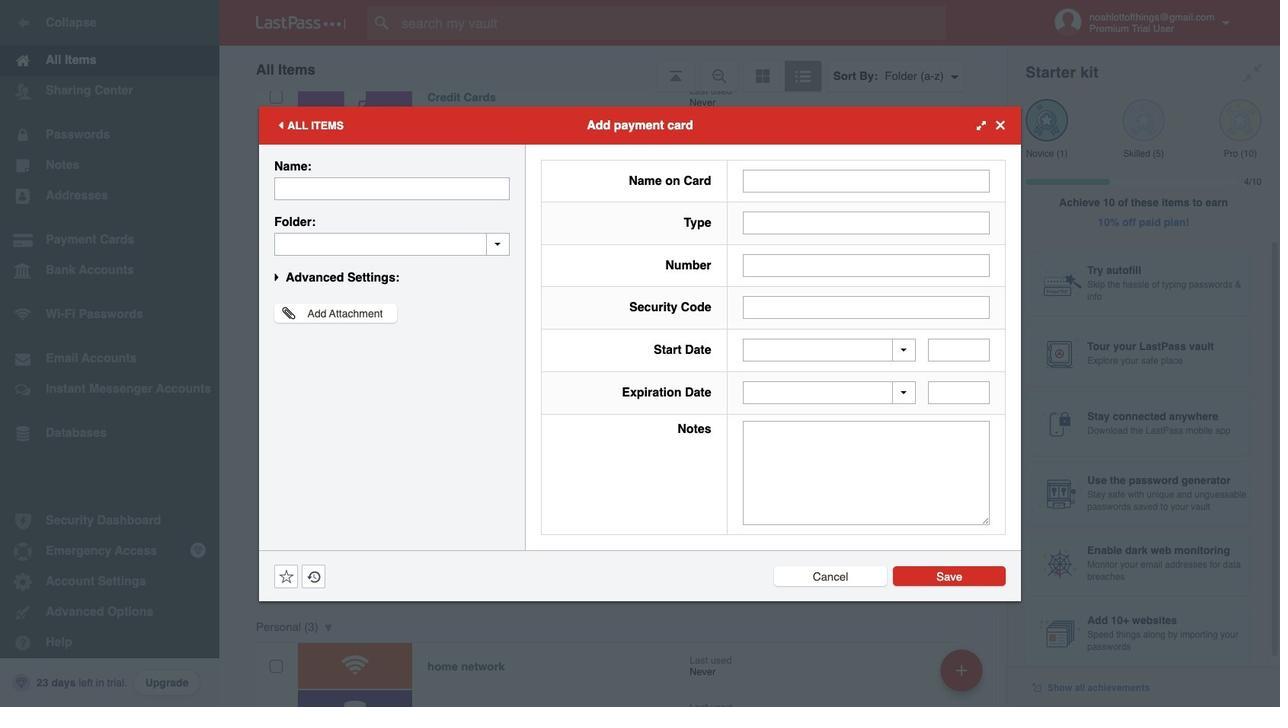 Task type: locate. For each thing, give the bounding box(es) containing it.
main navigation navigation
[[0, 0, 219, 708]]

new item navigation
[[935, 645, 992, 708]]

None text field
[[274, 177, 510, 200], [274, 233, 510, 256], [743, 297, 990, 319], [743, 421, 990, 525], [274, 177, 510, 200], [274, 233, 510, 256], [743, 297, 990, 319], [743, 421, 990, 525]]

new item image
[[956, 666, 967, 676]]

dialog
[[259, 106, 1021, 602]]

None text field
[[743, 170, 990, 193], [743, 212, 990, 235], [743, 254, 990, 277], [928, 339, 990, 362], [928, 382, 990, 405], [743, 170, 990, 193], [743, 212, 990, 235], [743, 254, 990, 277], [928, 339, 990, 362], [928, 382, 990, 405]]



Task type: describe. For each thing, give the bounding box(es) containing it.
vault options navigation
[[219, 46, 1007, 91]]

Search search field
[[367, 6, 976, 40]]

search my vault text field
[[367, 6, 976, 40]]

lastpass image
[[256, 16, 346, 30]]



